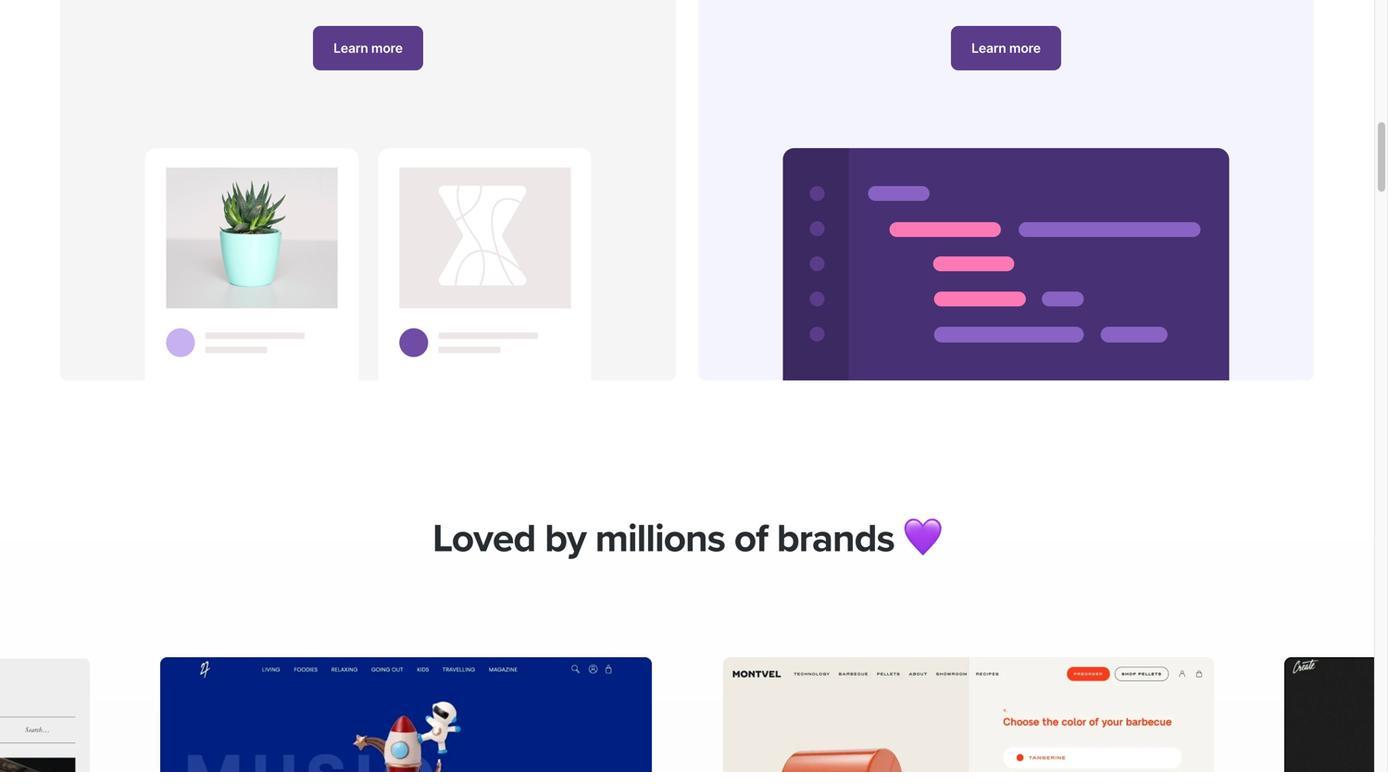 Task type: vqa. For each thing, say whether or not it's contained in the screenshot.
more
yes



Task type: locate. For each thing, give the bounding box(es) containing it.
2 learn from the left
[[972, 40, 1006, 56]]

learn more
[[334, 40, 403, 56], [972, 40, 1041, 56]]

learn more for learn more link related to illustration of two product cards, with a plan and an abstract shape image
[[334, 40, 403, 56]]

more
[[371, 40, 403, 56], [1009, 40, 1041, 56]]

learn more link for illustration of lines of development code image
[[951, 26, 1061, 71]]

1 learn more link from the left
[[313, 26, 423, 71]]

millions
[[595, 516, 725, 563]]

2 learn more from the left
[[972, 40, 1041, 56]]

2 learn more link from the left
[[951, 26, 1061, 71]]

learn more link
[[313, 26, 423, 71], [951, 26, 1061, 71]]

learn
[[334, 40, 368, 56], [972, 40, 1006, 56]]

0 horizontal spatial learn
[[334, 40, 368, 56]]

0 horizontal spatial learn more
[[334, 40, 403, 56]]

screenshot of cup of couple website image
[[0, 658, 90, 772]]

loved by millions of brands 💜
[[433, 516, 942, 563]]

screenshot of montvel website image
[[722, 658, 1214, 772]]

screenshot of create website image
[[1285, 658, 1388, 772]]

2 more from the left
[[1009, 40, 1041, 56]]

1 horizontal spatial learn more link
[[951, 26, 1061, 71]]

1 learn more from the left
[[334, 40, 403, 56]]

💜
[[903, 516, 942, 563]]

0 horizontal spatial more
[[371, 40, 403, 56]]

learn for illustration of two product cards, with a plan and an abstract shape image
[[334, 40, 368, 56]]

1 learn from the left
[[334, 40, 368, 56]]

1 horizontal spatial learn
[[972, 40, 1006, 56]]

more for learn more link associated with illustration of lines of development code image
[[1009, 40, 1041, 56]]

1 horizontal spatial more
[[1009, 40, 1041, 56]]

of
[[734, 516, 768, 563]]

1 more from the left
[[371, 40, 403, 56]]

1 horizontal spatial learn more
[[972, 40, 1041, 56]]

0 horizontal spatial learn more link
[[313, 26, 423, 71]]



Task type: describe. For each thing, give the bounding box(es) containing it.
brands
[[777, 516, 894, 563]]

learn for illustration of lines of development code image
[[972, 40, 1006, 56]]

by
[[545, 516, 586, 563]]

learn more for learn more link associated with illustration of lines of development code image
[[972, 40, 1041, 56]]

illustration of lines of development code image
[[783, 148, 1229, 381]]

learn more link for illustration of two product cards, with a plan and an abstract shape image
[[313, 26, 423, 71]]

illustration of two product cards, with a plan and an abstract shape image
[[145, 148, 591, 381]]

more for learn more link related to illustration of two product cards, with a plan and an abstract shape image
[[371, 40, 403, 56]]

loved
[[433, 516, 536, 563]]



